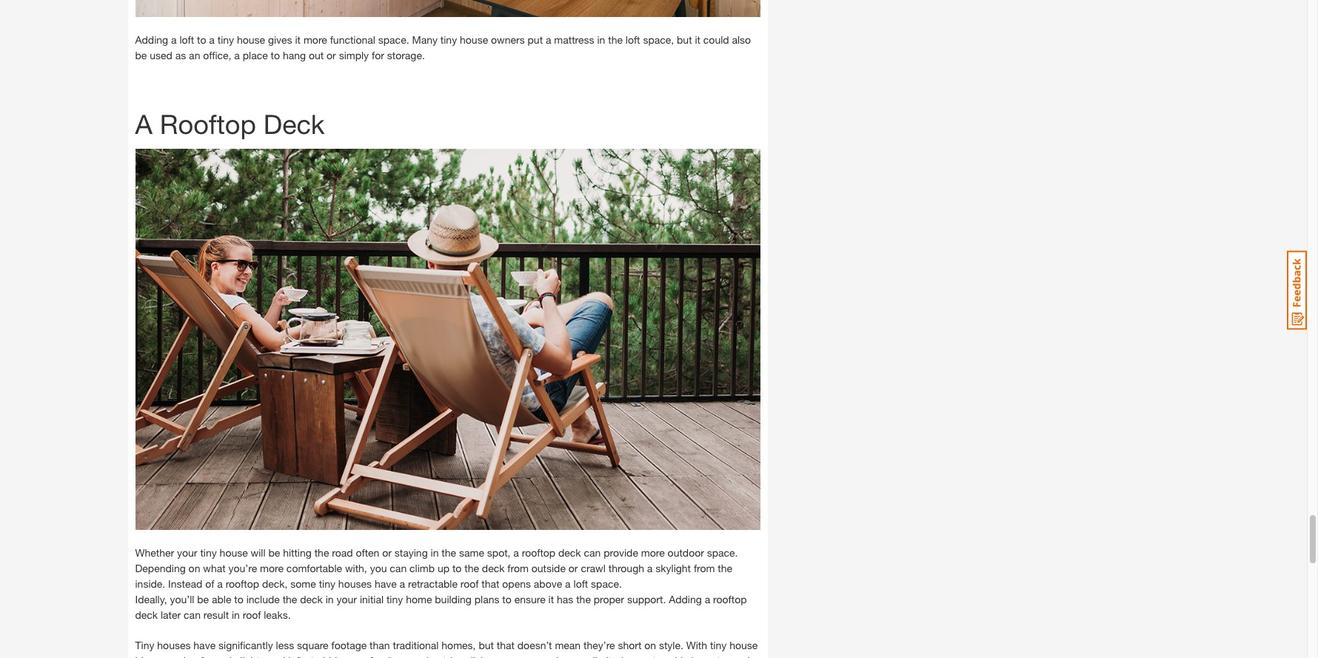 Task type: vqa. For each thing, say whether or not it's contained in the screenshot.
209
no



Task type: locate. For each thing, give the bounding box(es) containing it.
1 vertical spatial your
[[337, 593, 357, 606]]

0 horizontal spatial it
[[295, 33, 301, 46]]

1 vertical spatial but
[[479, 639, 494, 652]]

loft
[[179, 33, 194, 46], [626, 33, 640, 46], [574, 577, 588, 590]]

space.
[[378, 33, 409, 46], [707, 546, 738, 559], [591, 577, 622, 590]]

0 horizontal spatial but
[[479, 639, 494, 652]]

1 horizontal spatial on
[[644, 639, 656, 652]]

rooftop up the character
[[713, 593, 747, 606]]

or left crawl
[[569, 562, 578, 574]]

it left has
[[548, 593, 554, 606]]

adding
[[135, 33, 168, 46], [669, 593, 702, 606]]

1 vertical spatial more
[[641, 546, 665, 559]]

0 vertical spatial houses
[[338, 577, 372, 590]]

house up the character
[[729, 639, 758, 652]]

0 vertical spatial more
[[304, 33, 327, 46]]

whether your tiny house will be hitting the road often or staying in the same spot, a rooftop deck can provide more outdoor space. depending on what you're more comfortable with, you can climb up to the deck from outside or crawl through a skylight from the inside. instead of a rooftop deck, some tiny houses have a retractable roof that opens above a loft space. ideally, you'll be able to include the deck in your initial tiny home building plans to ensure it has the proper support. adding a rooftop deck later can result in roof leaks.
[[135, 546, 747, 621]]

0 horizontal spatial space.
[[378, 33, 409, 46]]

0 horizontal spatial your
[[177, 546, 197, 559]]

2 vertical spatial space.
[[591, 577, 622, 590]]

to left add
[[653, 654, 662, 658]]

house inside whether your tiny house will be hitting the road often or staying in the same spot, a rooftop deck can provide more outdoor space. depending on what you're more comfortable with, you can climb up to the deck from outside or crawl through a skylight from the inside. instead of a rooftop deck, some tiny houses have a retractable roof that opens above a loft space. ideally, you'll be able to include the deck in your initial tiny home building plans to ensure it has the proper support. adding a rooftop deck later can result in roof leaks.
[[220, 546, 248, 559]]

and down less
[[268, 654, 285, 658]]

roof up the 'building'
[[460, 577, 479, 590]]

1 horizontal spatial can
[[390, 562, 407, 574]]

or right out
[[327, 49, 336, 62]]

they're
[[584, 639, 615, 652]]

storage.
[[387, 49, 425, 62]]

1 horizontal spatial or
[[382, 546, 392, 559]]

have up the 'ranging'
[[194, 639, 216, 652]]

a up office,
[[209, 33, 215, 46]]

1 vertical spatial adding
[[669, 593, 702, 606]]

inside.
[[135, 577, 165, 590]]

1 vertical spatial have
[[194, 639, 216, 652]]

1 vertical spatial rooftop
[[226, 577, 259, 590]]

rooftop up outside
[[522, 546, 555, 559]]

two people holding porcelain cups sit in folding lounge chairs with cloth seats on a rooftop deck. image
[[135, 149, 760, 530]]

1 vertical spatial on
[[644, 639, 656, 652]]

or
[[327, 49, 336, 62], [382, 546, 392, 559], [569, 562, 578, 574]]

the right mattress at the left
[[608, 33, 623, 46]]

0 vertical spatial be
[[135, 49, 147, 62]]

tiny up what
[[200, 546, 217, 559]]

spot,
[[487, 546, 511, 559]]

but inside adding a loft to a tiny house gives it more functional space. many tiny house owners put a mattress in the loft space, but it could also be used as an office, a place to hang out or simply for storage.
[[677, 33, 692, 46]]

but up living
[[479, 639, 494, 652]]

0 horizontal spatial or
[[327, 49, 336, 62]]

1 vertical spatial houses
[[157, 639, 191, 652]]

more up the deck,
[[260, 562, 284, 574]]

you
[[370, 562, 387, 574], [536, 654, 553, 658]]

be
[[135, 49, 147, 62], [268, 546, 280, 559], [197, 593, 209, 606]]

living
[[471, 654, 495, 658]]

a rooftop deck
[[135, 108, 325, 140]]

result
[[204, 609, 229, 621]]

the up comfortable
[[314, 546, 329, 559]]

0 horizontal spatial more
[[260, 562, 284, 574]]

from
[[508, 562, 529, 574], [694, 562, 715, 574], [200, 654, 222, 658]]

deck down spot,
[[482, 562, 505, 574]]

crawl
[[581, 562, 606, 574]]

you're
[[228, 562, 257, 574]]

adding up used
[[135, 33, 168, 46]]

more up out
[[304, 33, 327, 46]]

roof down include
[[243, 609, 261, 621]]

from up the opens
[[508, 562, 529, 574]]

short
[[618, 639, 642, 652]]

above
[[534, 577, 562, 590]]

tiny inside tiny houses have significantly less square footage than traditional homes, but that doesn't mean they're short on style. with tiny house ideas ranging from skylights and lofts to hideaway furniture and outdoor living spaces, you have unlimited ways to add character an
[[710, 639, 727, 652]]

comfortable
[[286, 562, 342, 574]]

your up depending
[[177, 546, 197, 559]]

it up the hang
[[295, 33, 301, 46]]

2 horizontal spatial it
[[695, 33, 700, 46]]

place
[[243, 49, 268, 62]]

ideas
[[135, 654, 160, 658]]

can down 'you'll'
[[184, 609, 201, 621]]

your left initial
[[337, 593, 357, 606]]

feedback link image
[[1287, 250, 1307, 330]]

0 vertical spatial have
[[375, 577, 397, 590]]

that inside whether your tiny house will be hitting the road often or staying in the same spot, a rooftop deck can provide more outdoor space. depending on what you're more comfortable with, you can climb up to the deck from outside or crawl through a skylight from the inside. instead of a rooftop deck, some tiny houses have a retractable roof that opens above a loft space. ideally, you'll be able to include the deck in your initial tiny home building plans to ensure it has the proper support. adding a rooftop deck later can result in roof leaks.
[[482, 577, 499, 590]]

1 horizontal spatial adding
[[669, 593, 702, 606]]

the down same
[[464, 562, 479, 574]]

that inside tiny houses have significantly less square footage than traditional homes, but that doesn't mean they're short on style. with tiny house ideas ranging from skylights and lofts to hideaway furniture and outdoor living spaces, you have unlimited ways to add character an
[[497, 639, 515, 652]]

1 and from the left
[[268, 654, 285, 658]]

have
[[375, 577, 397, 590], [194, 639, 216, 652], [556, 654, 578, 658]]

will
[[251, 546, 266, 559]]

adding down skylight
[[669, 593, 702, 606]]

on up ways
[[644, 639, 656, 652]]

1 horizontal spatial your
[[337, 593, 357, 606]]

1 horizontal spatial space.
[[591, 577, 622, 590]]

more inside adding a loft to a tiny house gives it more functional space. many tiny house owners put a mattress in the loft space, but it could also be used as an office, a place to hang out or simply for storage.
[[304, 33, 327, 46]]

1 vertical spatial outdoor
[[431, 654, 468, 658]]

houses
[[338, 577, 372, 590], [157, 639, 191, 652]]

0 vertical spatial outdoor
[[668, 546, 704, 559]]

houses down with,
[[338, 577, 372, 590]]

can
[[584, 546, 601, 559], [390, 562, 407, 574], [184, 609, 201, 621]]

0 vertical spatial space.
[[378, 33, 409, 46]]

square
[[297, 639, 329, 652]]

deck
[[558, 546, 581, 559], [482, 562, 505, 574], [300, 593, 323, 606], [135, 609, 158, 621]]

1 vertical spatial roof
[[243, 609, 261, 621]]

1 horizontal spatial you
[[536, 654, 553, 658]]

loft down crawl
[[574, 577, 588, 590]]

1 vertical spatial or
[[382, 546, 392, 559]]

through
[[608, 562, 644, 574]]

can down staying
[[390, 562, 407, 574]]

leaks.
[[264, 609, 291, 621]]

outdoor inside tiny houses have significantly less square footage than traditional homes, but that doesn't mean they're short on style. with tiny house ideas ranging from skylights and lofts to hideaway furniture and outdoor living spaces, you have unlimited ways to add character an
[[431, 654, 468, 658]]

1 horizontal spatial outdoor
[[668, 546, 704, 559]]

the up up
[[442, 546, 456, 559]]

a right put
[[546, 33, 551, 46]]

house
[[237, 33, 265, 46], [460, 33, 488, 46], [220, 546, 248, 559], [729, 639, 758, 652]]

1 horizontal spatial loft
[[574, 577, 588, 590]]

you'll
[[170, 593, 194, 606]]

to up an
[[197, 33, 206, 46]]

a
[[171, 33, 177, 46], [209, 33, 215, 46], [546, 33, 551, 46], [234, 49, 240, 62], [513, 546, 519, 559], [647, 562, 653, 574], [217, 577, 223, 590], [400, 577, 405, 590], [565, 577, 571, 590], [705, 593, 710, 606]]

plans
[[474, 593, 499, 606]]

1 horizontal spatial more
[[304, 33, 327, 46]]

0 horizontal spatial rooftop
[[226, 577, 259, 590]]

be down of
[[197, 593, 209, 606]]

to right up
[[452, 562, 462, 574]]

outdoor
[[668, 546, 704, 559], [431, 654, 468, 658]]

on up instead
[[189, 562, 200, 574]]

1 vertical spatial you
[[536, 654, 553, 658]]

houses up the 'ranging'
[[157, 639, 191, 652]]

rooftop down you're
[[226, 577, 259, 590]]

0 horizontal spatial adding
[[135, 33, 168, 46]]

0 horizontal spatial and
[[268, 654, 285, 658]]

2 horizontal spatial space.
[[707, 546, 738, 559]]

2 vertical spatial rooftop
[[713, 593, 747, 606]]

to down square
[[311, 654, 320, 658]]

0 vertical spatial roof
[[460, 577, 479, 590]]

that up spaces,
[[497, 639, 515, 652]]

you down often
[[370, 562, 387, 574]]

houses inside whether your tiny house will be hitting the road often or staying in the same spot, a rooftop deck can provide more outdoor space. depending on what you're more comfortable with, you can climb up to the deck from outside or crawl through a skylight from the inside. instead of a rooftop deck, some tiny houses have a retractable roof that opens above a loft space. ideally, you'll be able to include the deck in your initial tiny home building plans to ensure it has the proper support. adding a rooftop deck later can result in roof leaks.
[[338, 577, 372, 590]]

1 horizontal spatial but
[[677, 33, 692, 46]]

2 horizontal spatial have
[[556, 654, 578, 658]]

house up you're
[[220, 546, 248, 559]]

roof
[[460, 577, 479, 590], [243, 609, 261, 621]]

0 vertical spatial or
[[327, 49, 336, 62]]

0 horizontal spatial be
[[135, 49, 147, 62]]

outdoor down homes,
[[431, 654, 468, 658]]

rooftop
[[160, 108, 256, 140]]

of
[[205, 577, 214, 590]]

tiny down comfortable
[[319, 577, 335, 590]]

more up skylight
[[641, 546, 665, 559]]

can up crawl
[[584, 546, 601, 559]]

to
[[197, 33, 206, 46], [271, 49, 280, 62], [452, 562, 462, 574], [234, 593, 243, 606], [502, 593, 512, 606], [311, 654, 320, 658], [653, 654, 662, 658]]

and
[[268, 654, 285, 658], [411, 654, 429, 658]]

0 vertical spatial you
[[370, 562, 387, 574]]

2 horizontal spatial loft
[[626, 33, 640, 46]]

on
[[189, 562, 200, 574], [644, 639, 656, 652]]

in down comfortable
[[326, 593, 334, 606]]

1 horizontal spatial have
[[375, 577, 397, 590]]

be inside adding a loft to a tiny house gives it more functional space. many tiny house owners put a mattress in the loft space, but it could also be used as an office, a place to hang out or simply for storage.
[[135, 49, 147, 62]]

footage
[[331, 639, 367, 652]]

that
[[482, 577, 499, 590], [497, 639, 515, 652]]

it inside whether your tiny house will be hitting the road often or staying in the same spot, a rooftop deck can provide more outdoor space. depending on what you're more comfortable with, you can climb up to the deck from outside or crawl through a skylight from the inside. instead of a rooftop deck, some tiny houses have a retractable roof that opens above a loft space. ideally, you'll be able to include the deck in your initial tiny home building plans to ensure it has the proper support. adding a rooftop deck later can result in roof leaks.
[[548, 593, 554, 606]]

depending
[[135, 562, 186, 574]]

tiny
[[218, 33, 234, 46], [440, 33, 457, 46], [200, 546, 217, 559], [319, 577, 335, 590], [386, 593, 403, 606], [710, 639, 727, 652]]

more
[[304, 33, 327, 46], [641, 546, 665, 559], [260, 562, 284, 574]]

from right skylight
[[694, 562, 715, 574]]

ways
[[626, 654, 650, 658]]

character
[[686, 654, 730, 658]]

hitting
[[283, 546, 312, 559]]

1 horizontal spatial it
[[548, 593, 554, 606]]

it left could
[[695, 33, 700, 46]]

2 horizontal spatial be
[[268, 546, 280, 559]]

in
[[597, 33, 605, 46], [431, 546, 439, 559], [326, 593, 334, 606], [232, 609, 240, 621]]

0 vertical spatial on
[[189, 562, 200, 574]]

functional
[[330, 33, 375, 46]]

or right often
[[382, 546, 392, 559]]

in right mattress at the left
[[597, 33, 605, 46]]

0 horizontal spatial outdoor
[[431, 654, 468, 658]]

0 horizontal spatial can
[[184, 609, 201, 621]]

it
[[295, 33, 301, 46], [695, 33, 700, 46], [548, 593, 554, 606]]

house left owners
[[460, 33, 488, 46]]

the
[[608, 33, 623, 46], [314, 546, 329, 559], [442, 546, 456, 559], [464, 562, 479, 574], [718, 562, 732, 574], [283, 593, 297, 606], [576, 593, 591, 606]]

2 vertical spatial or
[[569, 562, 578, 574]]

1 vertical spatial that
[[497, 639, 515, 652]]

1 horizontal spatial rooftop
[[522, 546, 555, 559]]

you down "doesn't"
[[536, 654, 553, 658]]

a left skylight
[[647, 562, 653, 574]]

1 horizontal spatial houses
[[338, 577, 372, 590]]

0 horizontal spatial on
[[189, 562, 200, 574]]

0 vertical spatial that
[[482, 577, 499, 590]]

but
[[677, 33, 692, 46], [479, 639, 494, 652]]

tiny right initial
[[386, 593, 403, 606]]

outdoor up skylight
[[668, 546, 704, 559]]

0 horizontal spatial from
[[200, 654, 222, 658]]

have inside whether your tiny house will be hitting the road often or staying in the same spot, a rooftop deck can provide more outdoor space. depending on what you're more comfortable with, you can climb up to the deck from outside or crawl through a skylight from the inside. instead of a rooftop deck, some tiny houses have a retractable roof that opens above a loft space. ideally, you'll be able to include the deck in your initial tiny home building plans to ensure it has the proper support. adding a rooftop deck later can result in roof leaks.
[[375, 577, 397, 590]]

your
[[177, 546, 197, 559], [337, 593, 357, 606]]

tiny up the character
[[710, 639, 727, 652]]

what
[[203, 562, 226, 574]]

2 vertical spatial be
[[197, 593, 209, 606]]

have down mean
[[556, 654, 578, 658]]

1 horizontal spatial and
[[411, 654, 429, 658]]

simply
[[339, 49, 369, 62]]

have up initial
[[375, 577, 397, 590]]

loft up as
[[179, 33, 194, 46]]

could
[[703, 33, 729, 46]]

homes,
[[442, 639, 476, 652]]

but right space,
[[677, 33, 692, 46]]

that up plans
[[482, 577, 499, 590]]

a up has
[[565, 577, 571, 590]]

loft inside whether your tiny house will be hitting the road often or staying in the same spot, a rooftop deck can provide more outdoor space. depending on what you're more comfortable with, you can climb up to the deck from outside or crawl through a skylight from the inside. instead of a rooftop deck, some tiny houses have a retractable roof that opens above a loft space. ideally, you'll be able to include the deck in your initial tiny home building plans to ensure it has the proper support. adding a rooftop deck later can result in roof leaks.
[[574, 577, 588, 590]]

houses inside tiny houses have significantly less square footage than traditional homes, but that doesn't mean they're short on style. with tiny house ideas ranging from skylights and lofts to hideaway furniture and outdoor living spaces, you have unlimited ways to add character an
[[157, 639, 191, 652]]

0 vertical spatial can
[[584, 546, 601, 559]]

and down traditional
[[411, 654, 429, 658]]

outside
[[532, 562, 566, 574]]

from right the 'ranging'
[[200, 654, 222, 658]]

tiny up office,
[[218, 33, 234, 46]]

adding inside adding a loft to a tiny house gives it more functional space. many tiny house owners put a mattress in the loft space, but it could also be used as an office, a place to hang out or simply for storage.
[[135, 33, 168, 46]]

be right will
[[268, 546, 280, 559]]

0 vertical spatial but
[[677, 33, 692, 46]]

loft left space,
[[626, 33, 640, 46]]

0 vertical spatial adding
[[135, 33, 168, 46]]

0 horizontal spatial houses
[[157, 639, 191, 652]]

skylight
[[656, 562, 691, 574]]

be left used
[[135, 49, 147, 62]]

0 horizontal spatial you
[[370, 562, 387, 574]]

2 vertical spatial more
[[260, 562, 284, 574]]



Task type: describe. For each thing, give the bounding box(es) containing it.
climb
[[410, 562, 435, 574]]

1 horizontal spatial roof
[[460, 577, 479, 590]]

retractable
[[408, 577, 458, 590]]

1 horizontal spatial from
[[508, 562, 529, 574]]

0 horizontal spatial roof
[[243, 609, 261, 621]]

lofts
[[288, 654, 308, 658]]

a loft space with a skylight is above the shelves of a kitchen space that includes a sink and cooktop and a small table. image
[[135, 0, 760, 17]]

deck down ideally,
[[135, 609, 158, 621]]

on inside whether your tiny house will be hitting the road often or staying in the same spot, a rooftop deck can provide more outdoor space. depending on what you're more comfortable with, you can climb up to the deck from outside or crawl through a skylight from the inside. instead of a rooftop deck, some tiny houses have a retractable roof that opens above a loft space. ideally, you'll be able to include the deck in your initial tiny home building plans to ensure it has the proper support. adding a rooftop deck later can result in roof leaks.
[[189, 562, 200, 574]]

than
[[370, 639, 390, 652]]

mattress
[[554, 33, 594, 46]]

tiny houses have significantly less square footage than traditional homes, but that doesn't mean they're short on style. with tiny house ideas ranging from skylights and lofts to hideaway furniture and outdoor living spaces, you have unlimited ways to add character an
[[135, 639, 758, 658]]

1 vertical spatial be
[[268, 546, 280, 559]]

support.
[[627, 593, 666, 606]]

building
[[435, 593, 472, 606]]

ranging
[[163, 654, 198, 658]]

2 horizontal spatial or
[[569, 562, 578, 574]]

an
[[189, 49, 200, 62]]

outdoor inside whether your tiny house will be hitting the road often or staying in the same spot, a rooftop deck can provide more outdoor space. depending on what you're more comfortable with, you can climb up to the deck from outside or crawl through a skylight from the inside. instead of a rooftop deck, some tiny houses have a retractable roof that opens above a loft space. ideally, you'll be able to include the deck in your initial tiny home building plans to ensure it has the proper support. adding a rooftop deck later can result in roof leaks.
[[668, 546, 704, 559]]

adding inside whether your tiny house will be hitting the road often or staying in the same spot, a rooftop deck can provide more outdoor space. depending on what you're more comfortable with, you can climb up to the deck from outside or crawl through a skylight from the inside. instead of a rooftop deck, some tiny houses have a retractable roof that opens above a loft space. ideally, you'll be able to include the deck in your initial tiny home building plans to ensure it has the proper support. adding a rooftop deck later can result in roof leaks.
[[669, 593, 702, 606]]

0 horizontal spatial have
[[194, 639, 216, 652]]

you inside whether your tiny house will be hitting the road often or staying in the same spot, a rooftop deck can provide more outdoor space. depending on what you're more comfortable with, you can climb up to the deck from outside or crawl through a skylight from the inside. instead of a rooftop deck, some tiny houses have a retractable roof that opens above a loft space. ideally, you'll be able to include the deck in your initial tiny home building plans to ensure it has the proper support. adding a rooftop deck later can result in roof leaks.
[[370, 562, 387, 574]]

many
[[412, 33, 438, 46]]

the right has
[[576, 593, 591, 606]]

2 vertical spatial have
[[556, 654, 578, 658]]

provide
[[604, 546, 638, 559]]

from inside tiny houses have significantly less square footage than traditional homes, but that doesn't mean they're short on style. with tiny house ideas ranging from skylights and lofts to hideaway furniture and outdoor living spaces, you have unlimited ways to add character an
[[200, 654, 222, 658]]

2 horizontal spatial rooftop
[[713, 593, 747, 606]]

a left retractable
[[400, 577, 405, 590]]

2 horizontal spatial can
[[584, 546, 601, 559]]

able
[[212, 593, 231, 606]]

traditional
[[393, 639, 439, 652]]

a up as
[[171, 33, 177, 46]]

home
[[406, 593, 432, 606]]

some
[[290, 577, 316, 590]]

1 vertical spatial can
[[390, 562, 407, 574]]

owners
[[491, 33, 525, 46]]

deck,
[[262, 577, 288, 590]]

as
[[175, 49, 186, 62]]

up
[[438, 562, 450, 574]]

adding a loft to a tiny house gives it more functional space. many tiny house owners put a mattress in the loft space, but it could also be used as an office, a place to hang out or simply for storage.
[[135, 33, 751, 62]]

office,
[[203, 49, 231, 62]]

in right result
[[232, 609, 240, 621]]

1 vertical spatial space.
[[707, 546, 738, 559]]

in up up
[[431, 546, 439, 559]]

furniture
[[370, 654, 408, 658]]

initial
[[360, 593, 384, 606]]

has
[[557, 593, 573, 606]]

add
[[665, 654, 683, 658]]

a right of
[[217, 577, 223, 590]]

but inside tiny houses have significantly less square footage than traditional homes, but that doesn't mean they're short on style. with tiny house ideas ranging from skylights and lofts to hideaway furniture and outdoor living spaces, you have unlimited ways to add character an
[[479, 639, 494, 652]]

0 vertical spatial rooftop
[[522, 546, 555, 559]]

staying
[[395, 546, 428, 559]]

0 horizontal spatial loft
[[179, 33, 194, 46]]

put
[[528, 33, 543, 46]]

tiny right the many
[[440, 33, 457, 46]]

instead
[[168, 577, 202, 590]]

a left place
[[234, 49, 240, 62]]

unlimited
[[581, 654, 623, 658]]

the up "leaks."
[[283, 593, 297, 606]]

doesn't
[[517, 639, 552, 652]]

a
[[135, 108, 152, 140]]

space. inside adding a loft to a tiny house gives it more functional space. many tiny house owners put a mattress in the loft space, but it could also be used as an office, a place to hang out or simply for storage.
[[378, 33, 409, 46]]

or inside adding a loft to a tiny house gives it more functional space. many tiny house owners put a mattress in the loft space, but it could also be used as an office, a place to hang out or simply for storage.
[[327, 49, 336, 62]]

deck down some
[[300, 593, 323, 606]]

gives
[[268, 33, 292, 46]]

deck up outside
[[558, 546, 581, 559]]

you inside tiny houses have significantly less square footage than traditional homes, but that doesn't mean they're short on style. with tiny house ideas ranging from skylights and lofts to hideaway furniture and outdoor living spaces, you have unlimited ways to add character an
[[536, 654, 553, 658]]

significantly
[[218, 639, 273, 652]]

whether
[[135, 546, 174, 559]]

proper
[[594, 593, 624, 606]]

with
[[686, 639, 707, 652]]

mean
[[555, 639, 581, 652]]

house inside tiny houses have significantly less square footage than traditional homes, but that doesn't mean they're short on style. with tiny house ideas ranging from skylights and lofts to hideaway furniture and outdoor living spaces, you have unlimited ways to add character an
[[729, 639, 758, 652]]

2 vertical spatial can
[[184, 609, 201, 621]]

on inside tiny houses have significantly less square footage than traditional homes, but that doesn't mean they're short on style. with tiny house ideas ranging from skylights and lofts to hideaway furniture and outdoor living spaces, you have unlimited ways to add character an
[[644, 639, 656, 652]]

hang
[[283, 49, 306, 62]]

2 horizontal spatial from
[[694, 562, 715, 574]]

also
[[732, 33, 751, 46]]

used
[[150, 49, 172, 62]]

with,
[[345, 562, 367, 574]]

same
[[459, 546, 484, 559]]

road
[[332, 546, 353, 559]]

0 vertical spatial your
[[177, 546, 197, 559]]

ideally,
[[135, 593, 167, 606]]

the right skylight
[[718, 562, 732, 574]]

to right able
[[234, 593, 243, 606]]

hideaway
[[323, 654, 367, 658]]

1 horizontal spatial be
[[197, 593, 209, 606]]

opens
[[502, 577, 531, 590]]

for
[[372, 49, 384, 62]]

to down gives
[[271, 49, 280, 62]]

later
[[161, 609, 181, 621]]

include
[[246, 593, 280, 606]]

house up place
[[237, 33, 265, 46]]

tiny
[[135, 639, 154, 652]]

a up "with" on the right of the page
[[705, 593, 710, 606]]

style.
[[659, 639, 683, 652]]

deck
[[263, 108, 325, 140]]

2 and from the left
[[411, 654, 429, 658]]

the inside adding a loft to a tiny house gives it more functional space. many tiny house owners put a mattress in the loft space, but it could also be used as an office, a place to hang out or simply for storage.
[[608, 33, 623, 46]]

out
[[309, 49, 324, 62]]

skylights
[[224, 654, 265, 658]]

in inside adding a loft to a tiny house gives it more functional space. many tiny house owners put a mattress in the loft space, but it could also be used as an office, a place to hang out or simply for storage.
[[597, 33, 605, 46]]

less
[[276, 639, 294, 652]]

a right spot,
[[513, 546, 519, 559]]

space,
[[643, 33, 674, 46]]

ensure
[[514, 593, 546, 606]]

to down the opens
[[502, 593, 512, 606]]

often
[[356, 546, 379, 559]]

spaces,
[[497, 654, 534, 658]]

2 horizontal spatial more
[[641, 546, 665, 559]]



